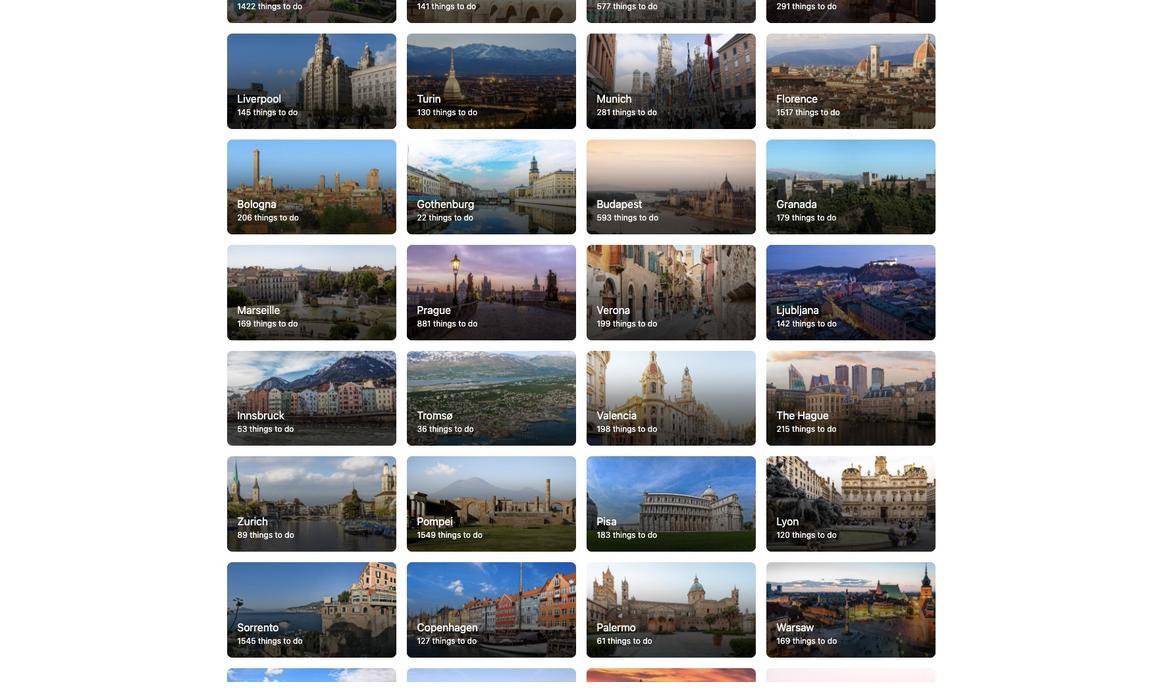 Task type: locate. For each thing, give the bounding box(es) containing it.
things down florence
[[796, 107, 819, 117]]

to for gothenburg
[[454, 213, 462, 223]]

to inside the munich 281 things to do
[[638, 107, 646, 117]]

to down copenhagen
[[458, 636, 465, 646]]

do inside prague 881 things to do
[[468, 319, 478, 329]]

to up zagreb image
[[818, 636, 826, 646]]

do for liverpool
[[288, 107, 298, 117]]

169 down warsaw at the right
[[777, 636, 791, 646]]

do for tromsø
[[465, 425, 474, 435]]

to inside 'valencia 198 things to do'
[[639, 425, 646, 435]]

things down zurich
[[250, 530, 273, 540]]

to inside ljubljana 142 things to do
[[818, 319, 826, 329]]

things inside turin 130 things to do
[[433, 107, 456, 117]]

593
[[597, 213, 612, 223]]

to inside sorrento 1545 things to do
[[284, 636, 291, 646]]

zurich 89 things to do
[[238, 516, 294, 540]]

things down the palermo
[[608, 636, 631, 646]]

things inside marseille 169 things to do
[[253, 319, 277, 329]]

1 horizontal spatial 169
[[777, 636, 791, 646]]

things for innsbruck
[[250, 425, 273, 435]]

do inside liverpool 145 things to do
[[288, 107, 298, 117]]

things down munich
[[613, 107, 636, 117]]

things for sorrento
[[258, 636, 281, 646]]

things down hague
[[793, 425, 816, 435]]

to right 198
[[639, 425, 646, 435]]

things inside warsaw 169 things to do
[[793, 636, 816, 646]]

things inside copenhagen 127 things to do
[[433, 636, 456, 646]]

do inside warsaw 169 things to do
[[828, 636, 838, 646]]

granada image
[[767, 139, 936, 235]]

pompei image
[[407, 457, 576, 552]]

61
[[597, 636, 606, 646]]

things right 183
[[613, 530, 636, 540]]

things inside bologna 206 things to do
[[255, 213, 278, 223]]

things down innsbruck
[[250, 425, 273, 435]]

things right 120
[[793, 530, 816, 540]]

granada 179 things to do
[[777, 198, 837, 223]]

169 inside marseille 169 things to do
[[238, 319, 251, 329]]

things for munich
[[613, 107, 636, 117]]

the hague 215 things to do
[[777, 410, 837, 435]]

things down budapest
[[614, 213, 637, 223]]

tromsø
[[417, 410, 453, 422]]

do for pisa
[[648, 530, 658, 540]]

things inside liverpool 145 things to do
[[253, 107, 276, 117]]

things down turin
[[433, 107, 456, 117]]

do inside budapest 593 things to do
[[649, 213, 659, 223]]

florence image
[[767, 34, 936, 129]]

do inside turin 130 things to do
[[468, 107, 478, 117]]

things for verona
[[613, 319, 636, 329]]

warsaw
[[777, 622, 815, 634]]

things inside prague 881 things to do
[[433, 319, 456, 329]]

things down granada
[[792, 213, 816, 223]]

valencia
[[597, 410, 637, 422]]

verona
[[597, 304, 631, 316]]

things right 577
[[614, 1, 637, 11]]

do inside gothenburg 22 things to do
[[464, 213, 474, 223]]

do for munich
[[648, 107, 657, 117]]

to right 89
[[275, 530, 283, 540]]

to inside marseille 169 things to do
[[279, 319, 286, 329]]

to for liverpool
[[279, 107, 286, 117]]

pisa
[[597, 516, 617, 528]]

things inside the munich 281 things to do
[[613, 107, 636, 117]]

do for budapest
[[649, 213, 659, 223]]

do inside marseille 169 things to do
[[288, 319, 298, 329]]

liverpool 145 things to do
[[238, 93, 298, 117]]

do inside ljubljana 142 things to do
[[828, 319, 837, 329]]

tromsø image
[[407, 351, 576, 446]]

1 vertical spatial 169
[[777, 636, 791, 646]]

to inside zurich 89 things to do
[[275, 530, 283, 540]]

1549
[[417, 530, 436, 540]]

munich
[[597, 93, 632, 104]]

pompei 1549 things to do
[[417, 516, 483, 540]]

things down gothenburg
[[429, 213, 452, 223]]

to inside palermo 61 things to do
[[633, 636, 641, 646]]

to inside bologna 206 things to do
[[280, 213, 287, 223]]

bratislava image
[[587, 669, 756, 683]]

things inside 291 things to do link
[[793, 1, 816, 11]]

things inside ljubljana 142 things to do
[[793, 319, 816, 329]]

to right 183
[[638, 530, 646, 540]]

gothenburg 22 things to do
[[417, 198, 475, 223]]

do inside tromsø 36 things to do
[[465, 425, 474, 435]]

to right 141
[[457, 1, 465, 11]]

1422 things to do link
[[227, 0, 396, 23]]

to for palermo
[[633, 636, 641, 646]]

to for tromsø
[[455, 425, 462, 435]]

to inside copenhagen 127 things to do
[[458, 636, 465, 646]]

to inside turin 130 things to do
[[458, 107, 466, 117]]

marseille
[[238, 304, 280, 316]]

do inside sorrento 1545 things to do
[[293, 636, 303, 646]]

577
[[597, 1, 611, 11]]

to
[[283, 1, 291, 11], [457, 1, 465, 11], [639, 1, 646, 11], [818, 1, 826, 11], [279, 107, 286, 117], [458, 107, 466, 117], [638, 107, 646, 117], [821, 107, 829, 117], [280, 213, 287, 223], [454, 213, 462, 223], [640, 213, 647, 223], [818, 213, 825, 223], [279, 319, 286, 329], [459, 319, 466, 329], [638, 319, 646, 329], [818, 319, 826, 329], [275, 425, 282, 435], [455, 425, 462, 435], [639, 425, 646, 435], [818, 425, 825, 435], [275, 530, 283, 540], [464, 530, 471, 540], [638, 530, 646, 540], [818, 530, 826, 540], [284, 636, 291, 646], [458, 636, 465, 646], [633, 636, 641, 646], [818, 636, 826, 646]]

things inside gothenburg 22 things to do
[[429, 213, 452, 223]]

to for florence
[[821, 107, 829, 117]]

things inside innsbruck 53 things to do
[[250, 425, 273, 435]]

to down the palermo
[[633, 636, 641, 646]]

to inside tromsø 36 things to do
[[455, 425, 462, 435]]

things down pompei
[[438, 530, 461, 540]]

141
[[417, 1, 430, 11]]

do inside "florence 1517 things to do"
[[831, 107, 841, 117]]

things for marseille
[[253, 319, 277, 329]]

faro image
[[767, 0, 936, 23]]

things inside "florence 1517 things to do"
[[796, 107, 819, 117]]

do inside 'verona 199 things to do'
[[648, 319, 658, 329]]

169 inside warsaw 169 things to do
[[777, 636, 791, 646]]

to right 199
[[638, 319, 646, 329]]

to right 1517 at top right
[[821, 107, 829, 117]]

do inside 'link'
[[467, 1, 476, 11]]

do inside lyon 120 things to do
[[828, 530, 837, 540]]

198
[[597, 425, 611, 435]]

169 for warsaw
[[777, 636, 791, 646]]

to down ljubljana on the top right of the page
[[818, 319, 826, 329]]

things inside sorrento 1545 things to do
[[258, 636, 281, 646]]

things for gothenburg
[[429, 213, 452, 223]]

do inside the munich 281 things to do
[[648, 107, 657, 117]]

things down ljubljana on the top right of the page
[[793, 319, 816, 329]]

do inside 'valencia 198 things to do'
[[648, 425, 658, 435]]

to right 291
[[818, 1, 826, 11]]

things inside palermo 61 things to do
[[608, 636, 631, 646]]

liverpool
[[238, 93, 281, 104]]

things for tromsø
[[430, 425, 453, 435]]

to right 120
[[818, 530, 826, 540]]

do inside pompei 1549 things to do
[[473, 530, 483, 540]]

things inside tromsø 36 things to do
[[430, 425, 453, 435]]

do for valencia
[[648, 425, 658, 435]]

to for granada
[[818, 213, 825, 223]]

do for ljubljana
[[828, 319, 837, 329]]

things right 141
[[432, 1, 455, 11]]

things inside budapest 593 things to do
[[614, 213, 637, 223]]

things right 291
[[793, 1, 816, 11]]

to right 281
[[638, 107, 646, 117]]

do inside zurich 89 things to do
[[285, 530, 294, 540]]

to for marseille
[[279, 319, 286, 329]]

things down bologna
[[255, 213, 278, 223]]

granada
[[777, 198, 818, 210]]

things inside lyon 120 things to do
[[793, 530, 816, 540]]

to right 206
[[280, 213, 287, 223]]

things down valencia
[[613, 425, 636, 435]]

577 things to do link
[[587, 0, 756, 23]]

to for sorrento
[[284, 636, 291, 646]]

things down prague
[[433, 319, 456, 329]]

215
[[777, 425, 790, 435]]

to inside liverpool 145 things to do
[[279, 107, 286, 117]]

warsaw 169 things to do
[[777, 622, 838, 646]]

to inside prague 881 things to do
[[459, 319, 466, 329]]

things for copenhagen
[[433, 636, 456, 646]]

things for palermo
[[608, 636, 631, 646]]

to down "marseille" at top
[[279, 319, 286, 329]]

do for verona
[[648, 319, 658, 329]]

do inside copenhagen 127 things to do
[[468, 636, 477, 646]]

prague 881 things to do
[[417, 304, 478, 329]]

to right 1422
[[283, 1, 291, 11]]

to inside gothenburg 22 things to do
[[454, 213, 462, 223]]

577 things to do
[[597, 1, 658, 11]]

to right 36
[[455, 425, 462, 435]]

things right 1422
[[258, 1, 281, 11]]

do for palermo
[[643, 636, 653, 646]]

to right 1549
[[464, 530, 471, 540]]

to for prague
[[459, 319, 466, 329]]

do inside palermo 61 things to do
[[643, 636, 653, 646]]

do for copenhagen
[[468, 636, 477, 646]]

to down innsbruck
[[275, 425, 282, 435]]

to right 130
[[458, 107, 466, 117]]

do inside innsbruck 53 things to do
[[285, 425, 294, 435]]

to inside innsbruck 53 things to do
[[275, 425, 282, 435]]

to down hague
[[818, 425, 825, 435]]

things inside the hague 215 things to do
[[793, 425, 816, 435]]

22
[[417, 213, 427, 223]]

things for valencia
[[613, 425, 636, 435]]

sorrento 1545 things to do
[[238, 622, 303, 646]]

169 down "marseille" at top
[[238, 319, 251, 329]]

turin image
[[407, 34, 576, 129]]

things down sorrento
[[258, 636, 281, 646]]

things down verona
[[613, 319, 636, 329]]

to inside the hague 215 things to do
[[818, 425, 825, 435]]

to inside "florence 1517 things to do"
[[821, 107, 829, 117]]

things inside '141 things to do' 'link'
[[432, 1, 455, 11]]

things down tromsø
[[430, 425, 453, 435]]

things down copenhagen
[[433, 636, 456, 646]]

things inside pompei 1549 things to do
[[438, 530, 461, 540]]

do for florence
[[831, 107, 841, 117]]

palermo 61 things to do
[[597, 622, 653, 646]]

to inside 577 things to do link
[[639, 1, 646, 11]]

things inside 1422 things to do link
[[258, 1, 281, 11]]

to for ljubljana
[[818, 319, 826, 329]]

to right 179
[[818, 213, 825, 223]]

to inside pisa 183 things to do
[[638, 530, 646, 540]]

things inside 'verona 199 things to do'
[[613, 319, 636, 329]]

turin
[[417, 93, 441, 104]]

to right 577
[[639, 1, 646, 11]]

things
[[258, 1, 281, 11], [432, 1, 455, 11], [614, 1, 637, 11], [793, 1, 816, 11], [253, 107, 276, 117], [433, 107, 456, 117], [613, 107, 636, 117], [796, 107, 819, 117], [255, 213, 278, 223], [429, 213, 452, 223], [614, 213, 637, 223], [792, 213, 816, 223], [253, 319, 277, 329], [433, 319, 456, 329], [613, 319, 636, 329], [793, 319, 816, 329], [250, 425, 273, 435], [430, 425, 453, 435], [613, 425, 636, 435], [793, 425, 816, 435], [250, 530, 273, 540], [438, 530, 461, 540], [613, 530, 636, 540], [793, 530, 816, 540], [258, 636, 281, 646], [433, 636, 456, 646], [608, 636, 631, 646], [793, 636, 816, 646]]

pisa 183 things to do
[[597, 516, 658, 540]]

to inside lyon 120 things to do
[[818, 530, 826, 540]]

do inside the hague 215 things to do
[[828, 425, 837, 435]]

things inside granada 179 things to do
[[792, 213, 816, 223]]

do inside pisa 183 things to do
[[648, 530, 658, 540]]

to inside warsaw 169 things to do
[[818, 636, 826, 646]]

do
[[293, 1, 303, 11], [467, 1, 476, 11], [649, 1, 658, 11], [828, 1, 837, 11], [288, 107, 298, 117], [468, 107, 478, 117], [648, 107, 657, 117], [831, 107, 841, 117], [290, 213, 299, 223], [464, 213, 474, 223], [649, 213, 659, 223], [827, 213, 837, 223], [288, 319, 298, 329], [468, 319, 478, 329], [648, 319, 658, 329], [828, 319, 837, 329], [285, 425, 294, 435], [465, 425, 474, 435], [648, 425, 658, 435], [828, 425, 837, 435], [285, 530, 294, 540], [473, 530, 483, 540], [648, 530, 658, 540], [828, 530, 837, 540], [293, 636, 303, 646], [468, 636, 477, 646], [643, 636, 653, 646], [828, 636, 838, 646]]

169 for marseille
[[238, 319, 251, 329]]

sorrento
[[238, 622, 279, 634]]

things inside 'valencia 198 things to do'
[[613, 425, 636, 435]]

things down "marseille" at top
[[253, 319, 277, 329]]

things down warsaw at the right
[[793, 636, 816, 646]]

to inside granada 179 things to do
[[818, 213, 825, 223]]

to for bologna
[[280, 213, 287, 223]]

to down liverpool at the left of page
[[279, 107, 286, 117]]

things for zurich
[[250, 530, 273, 540]]

to inside pompei 1549 things to do
[[464, 530, 471, 540]]

0 vertical spatial 169
[[238, 319, 251, 329]]

things down liverpool at the left of page
[[253, 107, 276, 117]]

innsbruck
[[238, 410, 285, 422]]

to inside 291 things to do link
[[818, 1, 826, 11]]

to right 881
[[459, 319, 466, 329]]

bologna image
[[227, 139, 396, 235]]

to inside 'verona 199 things to do'
[[638, 319, 646, 329]]

169
[[238, 319, 251, 329], [777, 636, 791, 646]]

do inside granada 179 things to do
[[827, 213, 837, 223]]

to right 1545
[[284, 636, 291, 646]]

to inside budapest 593 things to do
[[640, 213, 647, 223]]

ljubljana 142 things to do
[[777, 304, 837, 329]]

verona 199 things to do
[[597, 304, 658, 329]]

do for bologna
[[290, 213, 299, 223]]

to for turin
[[458, 107, 466, 117]]

141 things to do link
[[407, 0, 576, 23]]

to down gothenburg
[[454, 213, 462, 223]]

to for verona
[[638, 319, 646, 329]]

to for budapest
[[640, 213, 647, 223]]

do inside bologna 206 things to do
[[290, 213, 299, 223]]

the
[[777, 410, 795, 422]]

0 horizontal spatial 169
[[238, 319, 251, 329]]

to down budapest
[[640, 213, 647, 223]]

things inside pisa 183 things to do
[[613, 530, 636, 540]]

things inside zurich 89 things to do
[[250, 530, 273, 540]]



Task type: describe. For each thing, give the bounding box(es) containing it.
things for pisa
[[613, 530, 636, 540]]

marseille 169 things to do
[[238, 304, 298, 329]]

do for gothenburg
[[464, 213, 474, 223]]

bologna 206 things to do
[[238, 198, 299, 223]]

zadar image
[[407, 669, 576, 683]]

199
[[597, 319, 611, 329]]

89
[[238, 530, 248, 540]]

to inside '141 things to do' 'link'
[[457, 1, 465, 11]]

to inside 1422 things to do link
[[283, 1, 291, 11]]

145
[[238, 107, 251, 117]]

oslo image
[[227, 669, 396, 683]]

valencia 198 things to do
[[597, 410, 658, 435]]

florence 1517 things to do
[[777, 93, 841, 117]]

to for pompei
[[464, 530, 471, 540]]

to for lyon
[[818, 530, 826, 540]]

palermo image
[[587, 563, 756, 658]]

lyon
[[777, 516, 799, 528]]

turin 130 things to do
[[417, 93, 478, 117]]

to for pisa
[[638, 530, 646, 540]]

291 things to do link
[[767, 0, 936, 23]]

prague
[[417, 304, 451, 316]]

milan image
[[587, 0, 756, 23]]

36
[[417, 425, 427, 435]]

183
[[597, 530, 611, 540]]

copenhagen image
[[407, 563, 576, 658]]

do for innsbruck
[[285, 425, 294, 435]]

things for warsaw
[[793, 636, 816, 646]]

to for munich
[[638, 107, 646, 117]]

things for pompei
[[438, 530, 461, 540]]

pisa image
[[587, 457, 756, 552]]

things for turin
[[433, 107, 456, 117]]

gothenburg
[[417, 198, 475, 210]]

things for bologna
[[255, 213, 278, 223]]

valencia image
[[587, 351, 756, 446]]

do for zurich
[[285, 530, 294, 540]]

florence
[[777, 93, 818, 104]]

zurich image
[[227, 457, 396, 552]]

palermo
[[597, 622, 636, 634]]

budapest image
[[587, 139, 756, 235]]

zagreb image
[[767, 669, 936, 683]]

do for warsaw
[[828, 636, 838, 646]]

ljubljana image
[[767, 245, 936, 341]]

1517
[[777, 107, 794, 117]]

copenhagen
[[417, 622, 478, 634]]

naples image
[[227, 0, 396, 23]]

things for granada
[[792, 213, 816, 223]]

to for valencia
[[639, 425, 646, 435]]

munich image
[[587, 34, 756, 129]]

bologna
[[238, 198, 277, 210]]

141 things to do
[[417, 1, 476, 11]]

ljubljana
[[777, 304, 820, 316]]

copenhagen 127 things to do
[[417, 622, 478, 646]]

206
[[238, 213, 252, 223]]

things for ljubljana
[[793, 319, 816, 329]]

do for prague
[[468, 319, 478, 329]]

130
[[417, 107, 431, 117]]

do for sorrento
[[293, 636, 303, 646]]

pompei
[[417, 516, 453, 528]]

do for turin
[[468, 107, 478, 117]]

to for innsbruck
[[275, 425, 282, 435]]

do for granada
[[827, 213, 837, 223]]

córdoba image
[[407, 0, 576, 23]]

lyon 120 things to do
[[777, 516, 837, 540]]

53
[[238, 425, 247, 435]]

things inside 577 things to do link
[[614, 1, 637, 11]]

to for zurich
[[275, 530, 283, 540]]

hague
[[798, 410, 829, 422]]

things for prague
[[433, 319, 456, 329]]

prague image
[[407, 245, 576, 341]]

do for marseille
[[288, 319, 298, 329]]

to for copenhagen
[[458, 636, 465, 646]]

1422
[[238, 1, 256, 11]]

innsbruck image
[[227, 351, 396, 446]]

291
[[777, 1, 791, 11]]

marseille image
[[227, 245, 396, 341]]

munich 281 things to do
[[597, 93, 657, 117]]

281
[[597, 107, 611, 117]]

142
[[777, 319, 791, 329]]

things for florence
[[796, 107, 819, 117]]

to for warsaw
[[818, 636, 826, 646]]

1422 things to do
[[238, 1, 303, 11]]

zurich
[[238, 516, 268, 528]]

do for pompei
[[473, 530, 483, 540]]

gothenburg image
[[407, 139, 576, 235]]

things for budapest
[[614, 213, 637, 223]]

verona image
[[587, 245, 756, 341]]

things for liverpool
[[253, 107, 276, 117]]

budapest 593 things to do
[[597, 198, 659, 223]]

1545
[[238, 636, 256, 646]]

budapest
[[597, 198, 643, 210]]

liverpool image
[[227, 34, 396, 129]]

lyon image
[[767, 457, 936, 552]]

179
[[777, 213, 790, 223]]

tromsø 36 things to do
[[417, 410, 474, 435]]

do for lyon
[[828, 530, 837, 540]]

291 things to do
[[777, 1, 837, 11]]

881
[[417, 319, 431, 329]]

innsbruck 53 things to do
[[238, 410, 294, 435]]

sorrento image
[[227, 563, 396, 658]]

127
[[417, 636, 430, 646]]

120
[[777, 530, 791, 540]]

warsaw image
[[767, 563, 936, 658]]

things for lyon
[[793, 530, 816, 540]]

the hague image
[[767, 351, 936, 446]]



Task type: vqa. For each thing, say whether or not it's contained in the screenshot.
12 March 2024 checkbox
no



